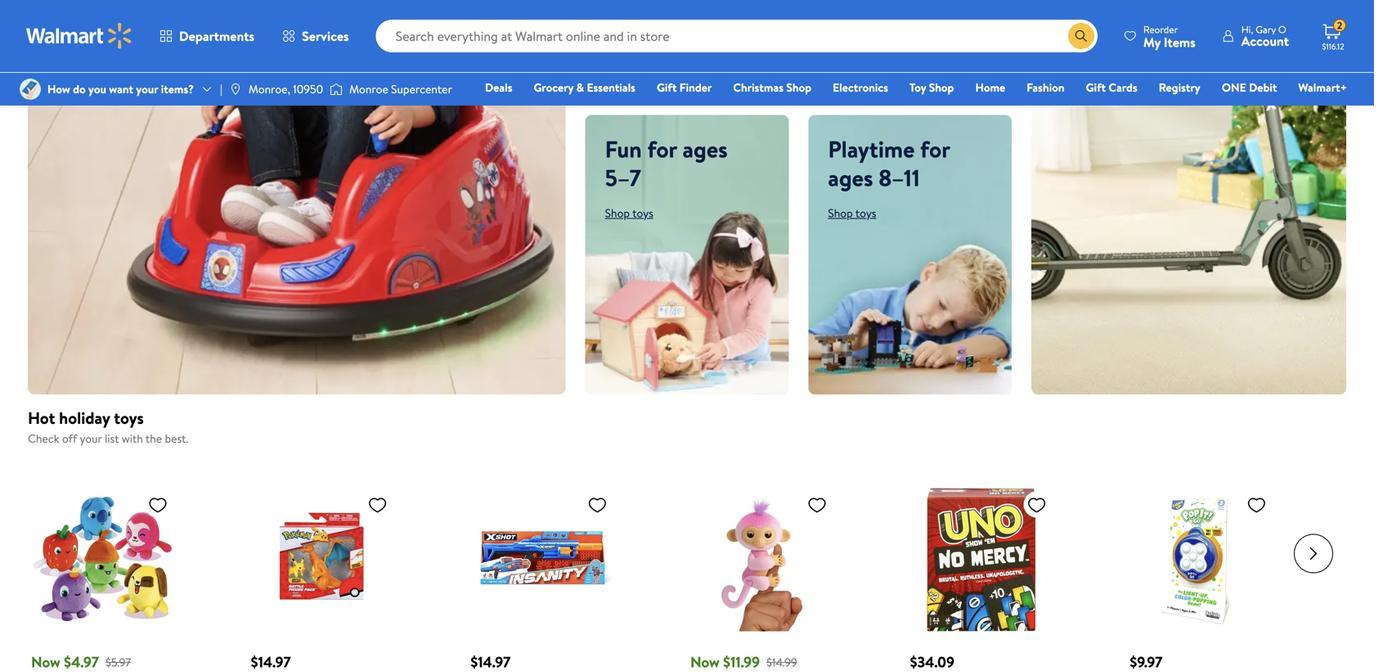 Task type: locate. For each thing, give the bounding box(es) containing it.
 image right the |
[[229, 83, 242, 96]]

1 vertical spatial your
[[80, 431, 102, 447]]

shop toys link for 8–11
[[829, 205, 877, 221]]

gift cards
[[1087, 79, 1138, 95]]

1 horizontal spatial toys
[[633, 205, 654, 221]]

reorder
[[1144, 23, 1179, 36]]

how
[[47, 81, 70, 97]]

1 shop toys from the left
[[605, 205, 654, 221]]

shop toys
[[605, 205, 654, 221], [829, 205, 877, 221]]

toys up 'with'
[[114, 406, 144, 429]]

pop it! go bubble popping sensory game by buffalo games image
[[1131, 488, 1274, 632]]

grocery
[[534, 79, 574, 95]]

shop toys down 5–7
[[605, 205, 654, 221]]

shop
[[787, 79, 812, 95], [929, 79, 955, 95], [605, 205, 630, 221], [829, 205, 853, 221]]

shop down playtime for ages 8–11
[[829, 205, 853, 221]]

home
[[976, 79, 1006, 95]]

3 product group from the left
[[471, 456, 668, 671]]

1 horizontal spatial ages
[[829, 162, 874, 193]]

2 horizontal spatial toys
[[856, 205, 877, 221]]

1 horizontal spatial for
[[921, 133, 951, 165]]

fun for ages 5–7
[[605, 133, 728, 193]]

$116.12
[[1323, 41, 1345, 52]]

1 horizontal spatial  image
[[330, 81, 343, 97]]

toys
[[633, 205, 654, 221], [856, 205, 877, 221], [114, 406, 144, 429]]

6 product group from the left
[[1131, 456, 1327, 671]]

gary
[[1256, 23, 1277, 36]]

gift inside gift cards link
[[1087, 79, 1107, 95]]

debit
[[1250, 79, 1278, 95]]

shop toys link
[[605, 205, 654, 221], [829, 205, 877, 221]]

supercenter
[[391, 81, 453, 97]]

o
[[1279, 23, 1287, 36]]

electronics link
[[826, 79, 896, 96]]

christmas shop link
[[726, 79, 819, 96]]

0 horizontal spatial toys
[[114, 406, 144, 429]]

search icon image
[[1075, 29, 1088, 43]]

registry
[[1159, 79, 1201, 95]]

2 for from the left
[[921, 133, 951, 165]]

0 horizontal spatial ages
[[683, 133, 728, 165]]

0 horizontal spatial your
[[80, 431, 102, 447]]

holiday
[[59, 406, 110, 429]]

ages down finder on the top of page
[[683, 133, 728, 165]]

registry link
[[1152, 79, 1209, 96]]

for right the 8–11
[[921, 133, 951, 165]]

the
[[146, 431, 162, 447]]

best.
[[165, 431, 188, 447]]

hot
[[28, 406, 55, 429]]

hi, gary o account
[[1242, 23, 1290, 50]]

add to favorites list, fingerlings interactive baby monkey harmony, 70  sounds & reactions, heart lights up, fuzzy faux fur, reacts to touch (ages 5 ) image
[[808, 495, 827, 515]]

my
[[1144, 33, 1161, 51]]

shop toys link down 5–7
[[605, 205, 654, 221]]

finder
[[680, 79, 712, 95]]

your left list
[[80, 431, 102, 447]]

toy shop
[[910, 79, 955, 95]]

product group containing $14.99
[[691, 456, 888, 671]]

1 product group from the left
[[31, 456, 228, 671]]

gift for gift cards
[[1087, 79, 1107, 95]]

0 horizontal spatial shop toys link
[[605, 205, 654, 221]]

0 horizontal spatial  image
[[229, 83, 242, 96]]

shop toys down playtime for ages 8–11
[[829, 205, 877, 221]]

2 shop toys link from the left
[[829, 205, 877, 221]]

ages for playtime for ages 8–11
[[829, 162, 874, 193]]

monroe supercenter
[[350, 81, 453, 97]]

shop toys for 8–11
[[829, 205, 877, 221]]

one debit link
[[1215, 79, 1285, 96]]

your
[[136, 81, 158, 97], [80, 431, 102, 447]]

10950
[[293, 81, 323, 97]]

for for 5–7
[[648, 133, 678, 165]]

0 horizontal spatial shop toys
[[605, 205, 654, 221]]

walmart image
[[26, 23, 133, 49]]

&
[[577, 79, 584, 95]]

for
[[648, 133, 678, 165], [921, 133, 951, 165]]

ages left the 8–11
[[829, 162, 874, 193]]

pokemon battle figure 2 pack - features 4.5-inch charizard and 2-inch pikachu battle figures image
[[251, 488, 394, 632]]

departments button
[[146, 16, 269, 56]]

playtime
[[829, 133, 915, 165]]

shop toys for 5–7
[[605, 205, 654, 221]]

1 shop toys link from the left
[[605, 205, 654, 221]]

ages inside "fun for ages 5–7"
[[683, 133, 728, 165]]

for right fun
[[648, 133, 678, 165]]

add to favorites list, pokemon battle figure 2 pack - features 4.5-inch charizard and 2-inch pikachu battle figures image
[[368, 495, 388, 515]]

gift left finder on the top of page
[[657, 79, 677, 95]]

0 horizontal spatial gift
[[657, 79, 677, 95]]

walmart+ link
[[1292, 79, 1355, 96]]

product group
[[31, 456, 228, 671], [251, 456, 448, 671], [471, 456, 668, 671], [691, 456, 888, 671], [911, 456, 1108, 671], [1131, 456, 1327, 671]]

ages
[[683, 133, 728, 165], [829, 162, 874, 193]]

christmas shop
[[734, 79, 812, 95]]

toys down playtime for ages 8–11
[[856, 205, 877, 221]]

2 product group from the left
[[251, 456, 448, 671]]

gift left cards
[[1087, 79, 1107, 95]]

1 gift from the left
[[657, 79, 677, 95]]

2 shop toys from the left
[[829, 205, 877, 221]]

5–7
[[605, 162, 642, 193]]

add to favorites list, x-shot insanity berzerko (48 darts) by zuru for ages 8 & up image
[[588, 495, 608, 515]]

1 for from the left
[[648, 133, 678, 165]]

your right want
[[136, 81, 158, 97]]

shop toys link down playtime for ages 8–11
[[829, 205, 877, 221]]

 image
[[330, 81, 343, 97], [229, 83, 242, 96]]

services
[[302, 27, 349, 45]]

x-shot insanity berzerko (48 darts) by zuru for ages 8 & up image
[[471, 488, 614, 632]]

fashion
[[1027, 79, 1065, 95]]

gift
[[657, 79, 677, 95], [1087, 79, 1107, 95]]

walmart+
[[1299, 79, 1348, 95]]

services button
[[269, 16, 363, 56]]

hot holiday toys check off your list with the best.
[[28, 406, 188, 447]]

ages inside playtime for ages 8–11
[[829, 162, 874, 193]]

shop right toy
[[929, 79, 955, 95]]

 image right 10950
[[330, 81, 343, 97]]

for inside playtime for ages 8–11
[[921, 133, 951, 165]]

for inside "fun for ages 5–7"
[[648, 133, 678, 165]]

Walmart Site-Wide search field
[[376, 20, 1098, 52]]

1 horizontal spatial your
[[136, 81, 158, 97]]

1 horizontal spatial shop toys
[[829, 205, 877, 221]]

want
[[109, 81, 133, 97]]

list
[[105, 431, 119, 447]]

toys down 5–7
[[633, 205, 654, 221]]

gift inside 'gift finder' link
[[657, 79, 677, 95]]

one debit
[[1223, 79, 1278, 95]]

monroe,
[[249, 81, 290, 97]]

christmas
[[734, 79, 784, 95]]

0 vertical spatial your
[[136, 81, 158, 97]]

 image for monroe supercenter
[[330, 81, 343, 97]]

do
[[73, 81, 86, 97]]

1 horizontal spatial gift
[[1087, 79, 1107, 95]]

uno show 'em no mercy card game for kids, adults & family night, parties and travel image
[[911, 488, 1054, 632]]

1 horizontal spatial shop toys link
[[829, 205, 877, 221]]

4 product group from the left
[[691, 456, 888, 671]]

 image
[[20, 79, 41, 100]]

2 gift from the left
[[1087, 79, 1107, 95]]

0 horizontal spatial for
[[648, 133, 678, 165]]



Task type: describe. For each thing, give the bounding box(es) containing it.
playtime for ages 8–11
[[829, 133, 951, 193]]

cards
[[1109, 79, 1138, 95]]

shop toys link for 5–7
[[605, 205, 654, 221]]

gift for gift finder
[[657, 79, 677, 95]]

ages for fun for ages 5–7
[[683, 133, 728, 165]]

grocery & essentials
[[534, 79, 636, 95]]

8–11
[[879, 162, 921, 193]]

account
[[1242, 32, 1290, 50]]

how do you want your items?
[[47, 81, 194, 97]]

essentials
[[587, 79, 636, 95]]

items
[[1165, 33, 1196, 51]]

gift finder
[[657, 79, 712, 95]]

next slide for hot holiday toys list image
[[1295, 534, 1334, 573]]

hi,
[[1242, 23, 1254, 36]]

toys inside hot holiday toys check off your list with the best.
[[114, 406, 144, 429]]

for for 8–11
[[921, 133, 951, 165]]

deals
[[485, 79, 513, 95]]

shop right christmas
[[787, 79, 812, 95]]

Search search field
[[376, 20, 1098, 52]]

5 product group from the left
[[911, 456, 1108, 671]]

home link
[[969, 79, 1013, 96]]

|
[[220, 81, 222, 97]]

check
[[28, 431, 59, 447]]

toy
[[910, 79, 927, 95]]

 image for monroe, 10950
[[229, 83, 242, 96]]

gift finder link
[[650, 79, 720, 96]]

one
[[1223, 79, 1247, 95]]

add to favorites list, pop it! go bubble popping sensory game by buffalo games image
[[1248, 495, 1267, 515]]

reorder my items
[[1144, 23, 1196, 51]]

gift cards link
[[1079, 79, 1146, 96]]

items?
[[161, 81, 194, 97]]

electronics
[[833, 79, 889, 95]]

departments
[[179, 27, 255, 45]]

fashion link
[[1020, 79, 1073, 96]]

shop down 5–7
[[605, 205, 630, 221]]

you
[[88, 81, 106, 97]]

2
[[1338, 19, 1343, 32]]

deals link
[[478, 79, 520, 96]]

add to favorites list, pinata smashlings plushies (1) in window box, 6 styles to collect, age 3 image
[[148, 495, 168, 515]]

$5.97
[[106, 654, 131, 670]]

toys for 5–7
[[633, 205, 654, 221]]

product group containing $5.97
[[31, 456, 228, 671]]

grocery & essentials link
[[527, 79, 643, 96]]

monroe
[[350, 81, 389, 97]]

toy shop link
[[903, 79, 962, 96]]

pinata smashlings plushies (1) in window box, 6 styles to collect, age 3 image
[[31, 488, 174, 632]]

add to favorites list, uno show 'em no mercy card game for kids, adults & family night, parties and travel image
[[1028, 495, 1047, 515]]

your inside hot holiday toys check off your list with the best.
[[80, 431, 102, 447]]

off
[[62, 431, 77, 447]]

fingerlings interactive baby monkey harmony, 70  sounds & reactions, heart lights up, fuzzy faux fur, reacts to touch (ages 5 ) image
[[691, 488, 834, 632]]

with
[[122, 431, 143, 447]]

toys for 8–11
[[856, 205, 877, 221]]

$14.99
[[767, 654, 798, 670]]

monroe, 10950
[[249, 81, 323, 97]]

fun
[[605, 133, 642, 165]]



Task type: vqa. For each thing, say whether or not it's contained in the screenshot.
the Deals in the Deals link
no



